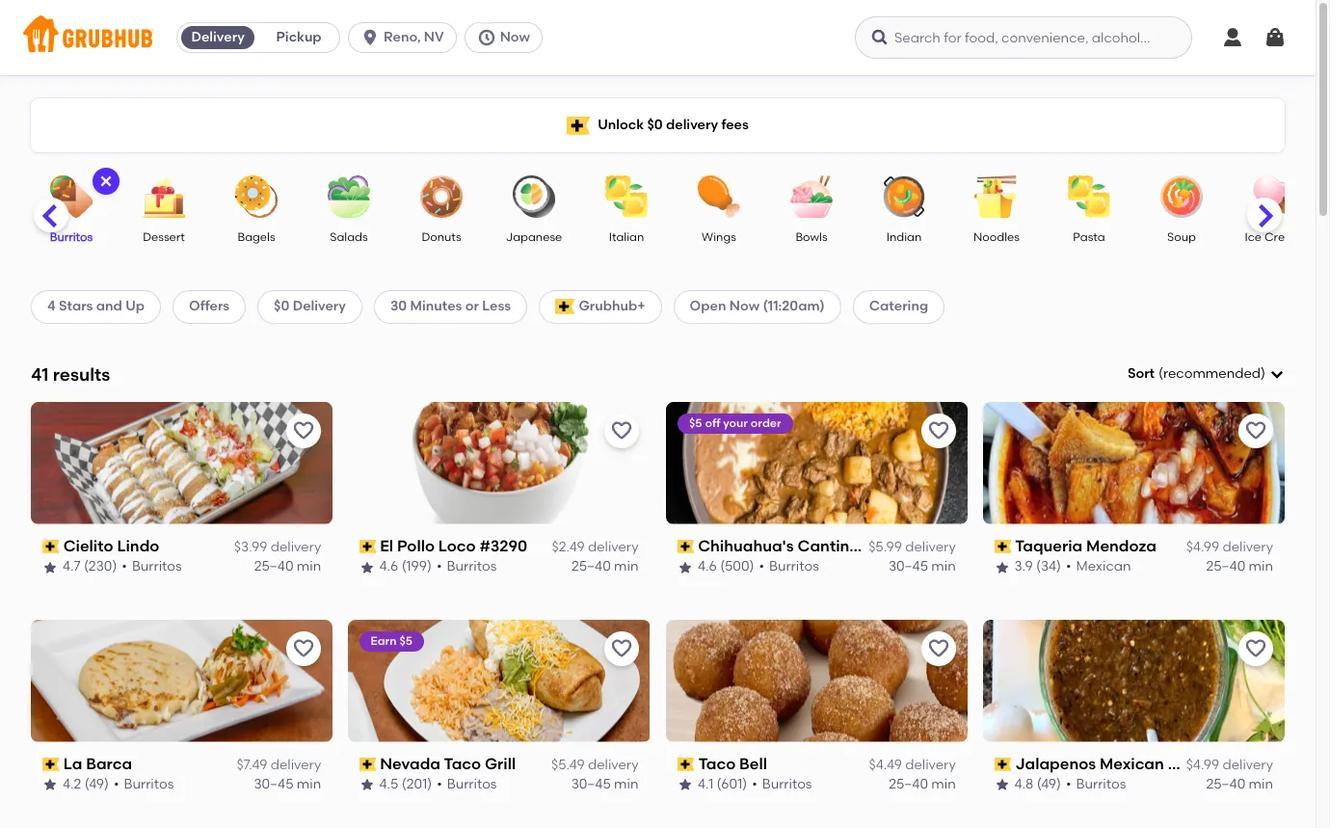 Task type: describe. For each thing, give the bounding box(es) containing it.
earn
[[372, 634, 398, 648]]

svg image inside field
[[1270, 367, 1286, 382]]

(201)
[[403, 777, 433, 793]]

donuts
[[422, 231, 462, 244]]

30–45 min for chihuahua's cantina & grill
[[889, 559, 957, 575]]

offers
[[189, 298, 230, 315]]

• mexican
[[1067, 559, 1132, 575]]

burritos for nevada taco grill
[[448, 777, 498, 793]]

$0 delivery
[[274, 298, 346, 315]]

donuts image
[[408, 176, 475, 218]]

save this restaurant image for taqueria mendoza
[[1245, 419, 1268, 442]]

25–40 for el pollo loco #3290
[[572, 559, 611, 575]]

burritos for jalapenos mexican food
[[1077, 777, 1127, 793]]

• burritos for lindo
[[122, 559, 182, 575]]

Search for food, convenience, alcohol... search field
[[856, 16, 1193, 59]]

noodles image
[[964, 176, 1031, 218]]

taqueria mendoza
[[1016, 537, 1157, 555]]

sort
[[1128, 366, 1155, 382]]

1 horizontal spatial $5
[[689, 416, 702, 430]]

• burritos for pollo
[[438, 559, 498, 575]]

&
[[864, 537, 876, 555]]

4.1 (601)
[[698, 777, 747, 793]]

$5.99 delivery
[[869, 539, 957, 556]]

mendoza
[[1087, 537, 1157, 555]]

4.2 (49)
[[63, 777, 109, 793]]

dessert image
[[130, 176, 198, 218]]

41 results
[[31, 363, 110, 385]]

$4.99 delivery for taqueria mendoza
[[1187, 539, 1274, 556]]

41
[[31, 363, 49, 385]]

bagels image
[[223, 176, 290, 218]]

4
[[47, 298, 56, 315]]

bowls
[[796, 231, 828, 244]]

up
[[126, 298, 145, 315]]

4.7 (230)
[[63, 559, 117, 575]]

$5.99
[[869, 539, 903, 556]]

30–45 min for nevada taco grill
[[572, 777, 639, 793]]

$4.49
[[870, 757, 903, 773]]

25–40 min for jalapenos mexican food
[[1207, 777, 1274, 793]]

$5.49 delivery
[[552, 757, 639, 773]]

cantina
[[798, 537, 860, 555]]

grubhub plus flag logo image for grubhub+
[[556, 299, 575, 315]]

save this restaurant button for jalapenos mexican food
[[1239, 631, 1274, 666]]

3.9
[[1015, 559, 1034, 575]]

2 taco from the left
[[698, 755, 736, 773]]

0 horizontal spatial grill
[[486, 755, 517, 773]]

(230)
[[84, 559, 117, 575]]

star icon image for taqueria mendoza
[[995, 560, 1011, 575]]

delivery for cielito lindo
[[271, 539, 321, 556]]

• for pollo
[[438, 559, 443, 575]]

unlock $0 delivery fees
[[598, 117, 749, 133]]

min for taco bell
[[932, 777, 957, 793]]

burritos for la barca
[[124, 777, 174, 793]]

1 taco from the left
[[445, 755, 482, 773]]

jalapenos mexican food
[[1016, 755, 1207, 773]]

• burritos for barca
[[114, 777, 174, 793]]

subscription pass image for jalapenos mexican food
[[995, 758, 1012, 772]]

mexican for •
[[1077, 559, 1132, 575]]

off
[[705, 416, 720, 430]]

less
[[483, 298, 511, 315]]

subscription pass image for cielito lindo
[[42, 540, 59, 554]]

save this restaurant image for cielito lindo
[[292, 419, 316, 442]]

chihuahua's
[[698, 537, 794, 555]]

2 svg image from the left
[[871, 28, 890, 47]]

• for mexican
[[1067, 777, 1072, 793]]

unlock
[[598, 117, 644, 133]]

burritos for taco bell
[[762, 777, 812, 793]]

subscription pass image for el pollo loco #3290
[[360, 540, 377, 554]]

bagels
[[238, 231, 275, 244]]

delivery for chihuahua's cantina & grill
[[906, 539, 957, 556]]

catering
[[870, 298, 929, 315]]

25–40 min for taqueria mendoza
[[1207, 559, 1274, 575]]

main navigation navigation
[[0, 0, 1317, 75]]

25–40 min for el pollo loco #3290
[[572, 559, 639, 575]]

25–40 min for cielito lindo
[[254, 559, 321, 575]]

bell
[[739, 755, 767, 773]]

4.2
[[63, 777, 81, 793]]

0 horizontal spatial $0
[[274, 298, 290, 315]]

3.9 (34)
[[1015, 559, 1062, 575]]

dessert
[[143, 231, 185, 244]]

• for lindo
[[122, 559, 127, 575]]

la barca
[[63, 755, 132, 773]]

$2.49
[[552, 539, 585, 556]]

(49) for la
[[85, 777, 109, 793]]

star icon image for la barca
[[42, 778, 58, 793]]

noodles
[[974, 231, 1020, 244]]

fees
[[722, 117, 749, 133]]

loco
[[439, 537, 477, 555]]

cielito
[[63, 537, 113, 555]]

• burritos for taco
[[438, 777, 498, 793]]

italian
[[609, 231, 645, 244]]

nv
[[424, 29, 444, 45]]

delivery for la barca
[[271, 757, 321, 773]]

delivery for el pollo loco #3290
[[588, 539, 639, 556]]

min for jalapenos mexican food
[[1250, 777, 1274, 793]]

0 vertical spatial $0
[[648, 117, 663, 133]]

indian image
[[871, 176, 938, 218]]

pasta
[[1074, 231, 1106, 244]]

star icon image for nevada taco grill
[[360, 778, 375, 793]]

jalapenos
[[1016, 755, 1097, 773]]

• burritos for cantina
[[759, 559, 819, 575]]

japanese image
[[501, 176, 568, 218]]

open now (11:20am)
[[690, 298, 825, 315]]

star icon image for el pollo loco #3290
[[360, 560, 375, 575]]

italian image
[[593, 176, 661, 218]]

reno, nv button
[[348, 22, 465, 53]]

25–40 for taqueria mendoza
[[1207, 559, 1246, 575]]

svg image inside reno, nv button
[[361, 28, 380, 47]]

japanese
[[506, 231, 563, 244]]

stars
[[59, 298, 93, 315]]

$3.99 delivery
[[234, 539, 321, 556]]

1 horizontal spatial delivery
[[293, 298, 346, 315]]

4.8 (49)
[[1015, 777, 1062, 793]]

and
[[96, 298, 122, 315]]

star icon image for jalapenos mexican food
[[995, 778, 1011, 793]]

(49) for jalapenos
[[1038, 777, 1062, 793]]

taqueria mendoza logo image
[[984, 402, 1286, 524]]

el
[[381, 537, 394, 555]]

now button
[[465, 22, 551, 53]]

30–45 min for la barca
[[254, 777, 321, 793]]

$4.49 delivery
[[870, 757, 957, 773]]

4 stars and up
[[47, 298, 145, 315]]

star icon image for cielito lindo
[[42, 560, 58, 575]]

now inside button
[[500, 29, 530, 45]]

30–45 for chihuahua's cantina & grill
[[889, 559, 929, 575]]

4.6 (199)
[[380, 559, 433, 575]]

wings image
[[686, 176, 753, 218]]

order
[[751, 416, 781, 430]]

soup image
[[1149, 176, 1216, 218]]

0 vertical spatial grill
[[880, 537, 911, 555]]

mexican for jalapenos
[[1100, 755, 1165, 773]]

save this restaurant button for taco bell
[[922, 631, 957, 666]]

• for bell
[[752, 777, 757, 793]]

jalapenos mexican food logo image
[[984, 620, 1286, 742]]

bowls image
[[778, 176, 846, 218]]

(500)
[[720, 559, 754, 575]]

chihuahua's cantina & grill logo image
[[666, 402, 968, 524]]

results
[[53, 363, 110, 385]]

$4.99 for taqueria mendoza
[[1187, 539, 1220, 556]]

$5.49
[[552, 757, 585, 773]]

$4.99 delivery for jalapenos mexican food
[[1187, 757, 1274, 773]]

taco bell
[[698, 755, 767, 773]]



Task type: locate. For each thing, give the bounding box(es) containing it.
burritos down the burritos image
[[50, 231, 93, 244]]

delivery for nevada taco grill
[[588, 757, 639, 773]]

0 horizontal spatial 4.6
[[380, 559, 399, 575]]

burritos for chihuahua's cantina & grill
[[769, 559, 819, 575]]

burritos for el pollo loco #3290
[[448, 559, 498, 575]]

25–40 for cielito lindo
[[254, 559, 294, 575]]

grubhub plus flag logo image left unlock at the left of page
[[567, 116, 590, 135]]

reno, nv
[[384, 29, 444, 45]]

subscription pass image left 'nevada'
[[360, 758, 377, 772]]

None field
[[1128, 365, 1286, 384]]

4.6 down el in the bottom left of the page
[[380, 559, 399, 575]]

2 4.6 from the left
[[698, 559, 717, 575]]

recommended
[[1164, 366, 1262, 382]]

star icon image for chihuahua's cantina & grill
[[678, 560, 693, 575]]

subscription pass image
[[42, 540, 59, 554], [360, 540, 377, 554], [360, 758, 377, 772], [995, 758, 1012, 772]]

1 $4.99 from the top
[[1187, 539, 1220, 556]]

la barca logo image
[[31, 620, 333, 742]]

lindo
[[117, 537, 160, 555]]

4.7
[[63, 559, 81, 575]]

min for cielito lindo
[[297, 559, 321, 575]]

grill left $5.49
[[486, 755, 517, 773]]

burritos down "chihuahua's cantina & grill"
[[769, 559, 819, 575]]

minutes
[[410, 298, 462, 315]]

4.6 for chihuahua's
[[698, 559, 717, 575]]

• down the jalapenos
[[1067, 777, 1072, 793]]

• burritos for mexican
[[1067, 777, 1127, 793]]

subscription pass image for chihuahua's cantina & grill
[[678, 540, 695, 554]]

• for cantina
[[759, 559, 764, 575]]

ice
[[1246, 231, 1263, 244]]

• right (199)
[[438, 559, 443, 575]]

star icon image left the 3.9
[[995, 560, 1011, 575]]

30–45 down $7.49 delivery
[[254, 777, 294, 793]]

min for chihuahua's cantina & grill
[[932, 559, 957, 575]]

• down nevada taco grill
[[438, 777, 443, 793]]

2 $4.99 from the top
[[1187, 757, 1220, 773]]

salads image
[[315, 176, 383, 218]]

subscription pass image for taco bell
[[678, 758, 695, 772]]

$2.49 delivery
[[552, 539, 639, 556]]

(199)
[[403, 559, 433, 575]]

svg image inside now button
[[477, 28, 496, 47]]

• burritos
[[122, 559, 182, 575], [438, 559, 498, 575], [759, 559, 819, 575], [114, 777, 174, 793], [438, 777, 498, 793], [752, 777, 812, 793], [1067, 777, 1127, 793]]

pollo
[[398, 537, 436, 555]]

30
[[391, 298, 407, 315]]

• burritos down "chihuahua's cantina & grill"
[[759, 559, 819, 575]]

1 horizontal spatial 30–45
[[572, 777, 611, 793]]

0 horizontal spatial 30–45 min
[[254, 777, 321, 793]]

save this restaurant image
[[928, 419, 951, 442], [292, 637, 316, 660], [610, 637, 633, 660], [928, 637, 951, 660]]

30–45
[[889, 559, 929, 575], [254, 777, 294, 793], [572, 777, 611, 793]]

chihuahua's cantina & grill
[[698, 537, 911, 555]]

)
[[1262, 366, 1266, 382]]

1 vertical spatial $0
[[274, 298, 290, 315]]

$3.99
[[234, 539, 267, 556]]

your
[[723, 416, 748, 430]]

0 horizontal spatial now
[[500, 29, 530, 45]]

burritos for cielito lindo
[[132, 559, 182, 575]]

1 vertical spatial grubhub plus flag logo image
[[556, 299, 575, 315]]

$7.49 delivery
[[237, 757, 321, 773]]

subscription pass image for la barca
[[42, 758, 59, 772]]

subscription pass image left la
[[42, 758, 59, 772]]

min
[[297, 559, 321, 575], [614, 559, 639, 575], [932, 559, 957, 575], [1250, 559, 1274, 575], [297, 777, 321, 793], [614, 777, 639, 793], [932, 777, 957, 793], [1250, 777, 1274, 793]]

(49) down "la barca"
[[85, 777, 109, 793]]

grill
[[880, 537, 911, 555], [486, 755, 517, 773]]

save this restaurant button
[[287, 414, 321, 448], [604, 414, 639, 448], [922, 414, 957, 448], [1239, 414, 1274, 448], [287, 631, 321, 666], [604, 631, 639, 666], [922, 631, 957, 666], [1239, 631, 1274, 666]]

save this restaurant button for el pollo loco #3290
[[604, 414, 639, 448]]

•
[[122, 559, 127, 575], [438, 559, 443, 575], [759, 559, 764, 575], [1067, 559, 1072, 575], [114, 777, 119, 793], [438, 777, 443, 793], [752, 777, 757, 793], [1067, 777, 1072, 793]]

• burritos down nevada taco grill
[[438, 777, 498, 793]]

1 vertical spatial delivery
[[293, 298, 346, 315]]

grubhub plus flag logo image left grubhub+
[[556, 299, 575, 315]]

star icon image left the "4.5"
[[360, 778, 375, 793]]

star icon image for taco bell
[[678, 778, 693, 793]]

food
[[1169, 755, 1207, 773]]

1 vertical spatial $4.99
[[1187, 757, 1220, 773]]

1 (49) from the left
[[85, 777, 109, 793]]

subscription pass image left el in the bottom left of the page
[[360, 540, 377, 554]]

0 horizontal spatial 30–45
[[254, 777, 294, 793]]

save this restaurant image
[[292, 419, 316, 442], [610, 419, 633, 442], [1245, 419, 1268, 442], [1245, 637, 1268, 660]]

cielito lindo logo image
[[31, 402, 333, 524]]

1 horizontal spatial taco
[[698, 755, 736, 773]]

grubhub plus flag logo image
[[567, 116, 590, 135], [556, 299, 575, 315]]

salads
[[330, 231, 368, 244]]

30–45 down $5.99 delivery
[[889, 559, 929, 575]]

$0 right unlock at the left of page
[[648, 117, 663, 133]]

• for mendoza
[[1067, 559, 1072, 575]]

1 horizontal spatial grill
[[880, 537, 911, 555]]

delivery for taco bell
[[906, 757, 957, 773]]

la
[[63, 755, 82, 773]]

min for taqueria mendoza
[[1250, 559, 1274, 575]]

subscription pass image left the jalapenos
[[995, 758, 1012, 772]]

delivery for taqueria mendoza
[[1223, 539, 1274, 556]]

2 (49) from the left
[[1038, 777, 1062, 793]]

burritos down loco
[[448, 559, 498, 575]]

min for la barca
[[297, 777, 321, 793]]

burritos
[[50, 231, 93, 244], [132, 559, 182, 575], [448, 559, 498, 575], [769, 559, 819, 575], [124, 777, 174, 793], [448, 777, 498, 793], [762, 777, 812, 793], [1077, 777, 1127, 793]]

el pollo loco #3290
[[381, 537, 528, 555]]

sort ( recommended )
[[1128, 366, 1266, 382]]

4.5 (201)
[[380, 777, 433, 793]]

$4.99
[[1187, 539, 1220, 556], [1187, 757, 1220, 773]]

30–45 min down $5.99 delivery
[[889, 559, 957, 575]]

1 vertical spatial now
[[730, 298, 760, 315]]

1 horizontal spatial 4.6
[[698, 559, 717, 575]]

star icon image
[[42, 560, 58, 575], [360, 560, 375, 575], [678, 560, 693, 575], [995, 560, 1011, 575], [42, 778, 58, 793], [360, 778, 375, 793], [678, 778, 693, 793], [995, 778, 1011, 793]]

1 horizontal spatial $0
[[648, 117, 663, 133]]

subscription pass image left chihuahua's on the bottom right
[[678, 540, 695, 554]]

4.6 (500)
[[698, 559, 754, 575]]

$4.99 for jalapenos mexican food
[[1187, 757, 1220, 773]]

subscription pass image left cielito
[[42, 540, 59, 554]]

save this restaurant image for jalapenos mexican food
[[1245, 637, 1268, 660]]

0 horizontal spatial delivery
[[191, 29, 245, 45]]

• burritos down barca
[[114, 777, 174, 793]]

• burritos down jalapenos mexican food
[[1067, 777, 1127, 793]]

taco bell logo image
[[666, 620, 968, 742]]

1 horizontal spatial now
[[730, 298, 760, 315]]

mexican down the mendoza
[[1077, 559, 1132, 575]]

star icon image left 4.7
[[42, 560, 58, 575]]

$0 right 'offers'
[[274, 298, 290, 315]]

2 horizontal spatial 30–45 min
[[889, 559, 957, 575]]

burritos down lindo
[[132, 559, 182, 575]]

delivery button
[[178, 22, 259, 53]]

25–40 min for taco bell
[[889, 777, 957, 793]]

1 horizontal spatial 30–45 min
[[572, 777, 639, 793]]

4.6 left (500)
[[698, 559, 717, 575]]

1 vertical spatial $4.99 delivery
[[1187, 757, 1274, 773]]

(34)
[[1037, 559, 1062, 575]]

mexican
[[1077, 559, 1132, 575], [1100, 755, 1165, 773]]

0 vertical spatial grubhub plus flag logo image
[[567, 116, 590, 135]]

pickup
[[276, 29, 322, 45]]

nevada taco grill
[[381, 755, 517, 773]]

$5 off your order
[[689, 416, 781, 430]]

$5 left "off"
[[689, 416, 702, 430]]

star icon image left 4.8
[[995, 778, 1011, 793]]

taco right 'nevada'
[[445, 755, 482, 773]]

mexican left food
[[1100, 755, 1165, 773]]

(601)
[[717, 777, 747, 793]]

1 horizontal spatial svg image
[[871, 28, 890, 47]]

0 vertical spatial $5
[[689, 416, 702, 430]]

el pollo loco #3290 logo image
[[349, 402, 650, 524]]

(11:20am)
[[763, 298, 825, 315]]

0 horizontal spatial taco
[[445, 755, 482, 773]]

burritos down nevada taco grill
[[448, 777, 498, 793]]

0 horizontal spatial svg image
[[361, 28, 380, 47]]

burritos down jalapenos mexican food
[[1077, 777, 1127, 793]]

25–40 min
[[254, 559, 321, 575], [572, 559, 639, 575], [1207, 559, 1274, 575], [889, 777, 957, 793], [1207, 777, 1274, 793]]

#3290
[[481, 537, 528, 555]]

• down bell
[[752, 777, 757, 793]]

subscription pass image
[[678, 540, 695, 554], [995, 540, 1012, 554], [42, 758, 59, 772], [678, 758, 695, 772]]

1 svg image from the left
[[361, 28, 380, 47]]

4.6
[[380, 559, 399, 575], [698, 559, 717, 575]]

0 vertical spatial delivery
[[191, 29, 245, 45]]

0 horizontal spatial (49)
[[85, 777, 109, 793]]

0 vertical spatial now
[[500, 29, 530, 45]]

grubhub+
[[579, 298, 646, 315]]

barca
[[86, 755, 132, 773]]

• burritos down bell
[[752, 777, 812, 793]]

• burritos down lindo
[[122, 559, 182, 575]]

1 vertical spatial $5
[[400, 634, 413, 648]]

$0
[[648, 117, 663, 133], [274, 298, 290, 315]]

25–40 for taco bell
[[889, 777, 929, 793]]

• down barca
[[114, 777, 119, 793]]

$5 right earn
[[400, 634, 413, 648]]

subscription pass image left taqueria
[[995, 540, 1012, 554]]

1 horizontal spatial (49)
[[1038, 777, 1062, 793]]

30 minutes or less
[[391, 298, 511, 315]]

indian
[[887, 231, 922, 244]]

(49) down the jalapenos
[[1038, 777, 1062, 793]]

1 $4.99 delivery from the top
[[1187, 539, 1274, 556]]

burritos down barca
[[124, 777, 174, 793]]

0 vertical spatial $4.99 delivery
[[1187, 539, 1274, 556]]

1 vertical spatial grill
[[486, 755, 517, 773]]

pickup button
[[259, 22, 340, 53]]

2 $4.99 delivery from the top
[[1187, 757, 1274, 773]]

delivery inside button
[[191, 29, 245, 45]]

• right '(230)'
[[122, 559, 127, 575]]

save this restaurant button for cielito lindo
[[287, 414, 321, 448]]

30–45 min down $7.49 delivery
[[254, 777, 321, 793]]

• for barca
[[114, 777, 119, 793]]

subscription pass image left taco bell
[[678, 758, 695, 772]]

now right the nv
[[500, 29, 530, 45]]

taqueria
[[1016, 537, 1084, 555]]

ice cream
[[1246, 231, 1304, 244]]

• burritos for bell
[[752, 777, 812, 793]]

(49)
[[85, 777, 109, 793], [1038, 777, 1062, 793]]

subscription pass image for taqueria mendoza
[[995, 540, 1012, 554]]

delivery for jalapenos mexican food
[[1223, 757, 1274, 773]]

open
[[690, 298, 727, 315]]

soup
[[1168, 231, 1197, 244]]

star icon image left 4.1
[[678, 778, 693, 793]]

taco up 4.1 (601)
[[698, 755, 736, 773]]

$4.99 delivery
[[1187, 539, 1274, 556], [1187, 757, 1274, 773]]

0 vertical spatial mexican
[[1077, 559, 1132, 575]]

none field containing sort
[[1128, 365, 1286, 384]]

delivery left the pickup
[[191, 29, 245, 45]]

save this restaurant button for la barca
[[287, 631, 321, 666]]

30–45 for nevada taco grill
[[572, 777, 611, 793]]

(
[[1159, 366, 1164, 382]]

• right (34)
[[1067, 559, 1072, 575]]

earn $5
[[372, 634, 413, 648]]

1 vertical spatial mexican
[[1100, 755, 1165, 773]]

wings
[[702, 231, 737, 244]]

subscription pass image for nevada taco grill
[[360, 758, 377, 772]]

30–45 min down $5.49 delivery
[[572, 777, 639, 793]]

$5
[[689, 416, 702, 430], [400, 634, 413, 648]]

cielito lindo
[[63, 537, 160, 555]]

pasta image
[[1056, 176, 1124, 218]]

min for el pollo loco #3290
[[614, 559, 639, 575]]

grubhub plus flag logo image for unlock $0 delivery fees
[[567, 116, 590, 135]]

• right (500)
[[759, 559, 764, 575]]

burritos down bell
[[762, 777, 812, 793]]

30–45 min
[[889, 559, 957, 575], [254, 777, 321, 793], [572, 777, 639, 793]]

burritos image
[[38, 176, 105, 218]]

star icon image left 4.6 (500)
[[678, 560, 693, 575]]

1 4.6 from the left
[[380, 559, 399, 575]]

25–40 for jalapenos mexican food
[[1207, 777, 1246, 793]]

star icon image left '4.6 (199)'
[[360, 560, 375, 575]]

• for taco
[[438, 777, 443, 793]]

reno,
[[384, 29, 421, 45]]

0 vertical spatial $4.99
[[1187, 539, 1220, 556]]

now right open
[[730, 298, 760, 315]]

0 horizontal spatial $5
[[400, 634, 413, 648]]

save this restaurant image for el pollo loco #3290
[[610, 419, 633, 442]]

delivery down salads at top
[[293, 298, 346, 315]]

save this restaurant button for taqueria mendoza
[[1239, 414, 1274, 448]]

30–45 down $5.49 delivery
[[572, 777, 611, 793]]

30–45 for la barca
[[254, 777, 294, 793]]

star icon image left 4.2
[[42, 778, 58, 793]]

svg image
[[1222, 26, 1245, 49], [1264, 26, 1288, 49], [477, 28, 496, 47], [98, 174, 114, 189], [1270, 367, 1286, 382]]

ice cream image
[[1241, 176, 1309, 218]]

min for nevada taco grill
[[614, 777, 639, 793]]

• burritos down loco
[[438, 559, 498, 575]]

4.5
[[380, 777, 399, 793]]

svg image
[[361, 28, 380, 47], [871, 28, 890, 47]]

taco
[[445, 755, 482, 773], [698, 755, 736, 773]]

2 horizontal spatial 30–45
[[889, 559, 929, 575]]

4.1
[[698, 777, 713, 793]]

grill right & in the bottom of the page
[[880, 537, 911, 555]]

nevada taco grill logo image
[[349, 620, 650, 742]]

4.6 for el
[[380, 559, 399, 575]]



Task type: vqa. For each thing, say whether or not it's contained in the screenshot.


